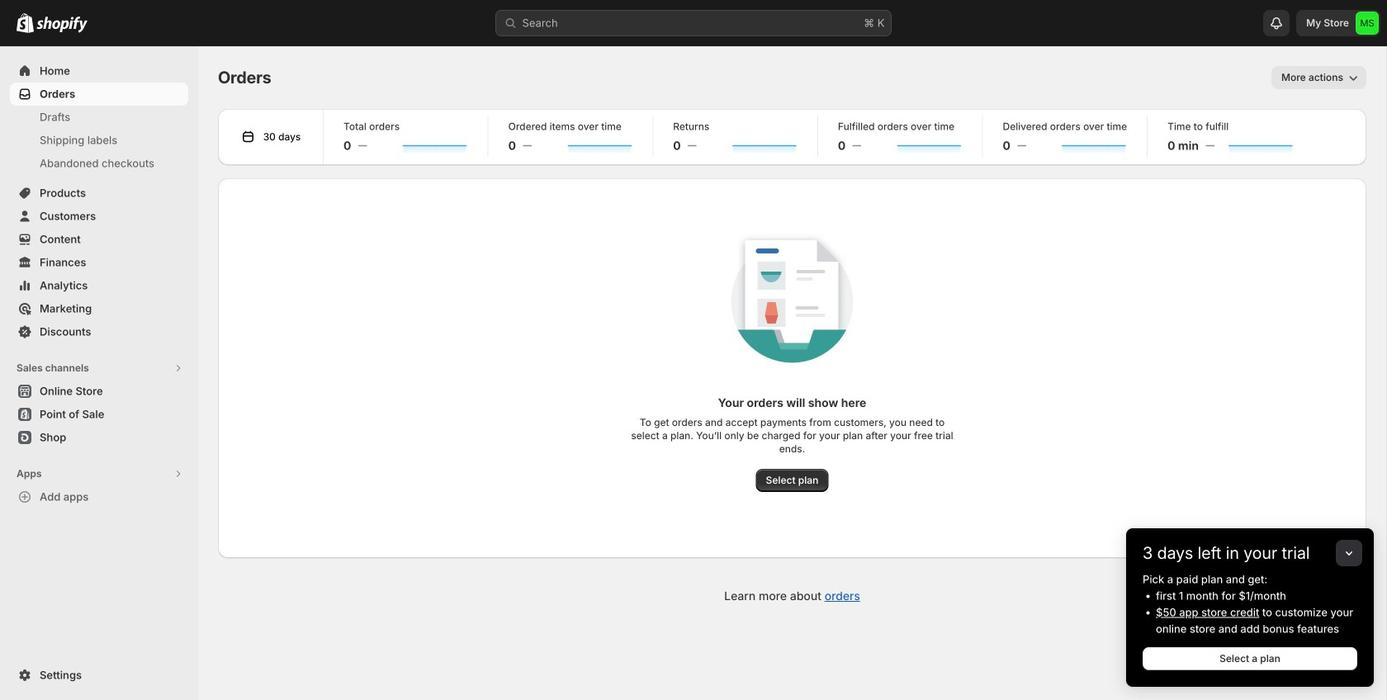 Task type: locate. For each thing, give the bounding box(es) containing it.
shopify image
[[17, 13, 34, 33]]

shopify image
[[36, 16, 88, 33]]

my store image
[[1356, 12, 1379, 35]]



Task type: vqa. For each thing, say whether or not it's contained in the screenshot.
Shopify icon
yes



